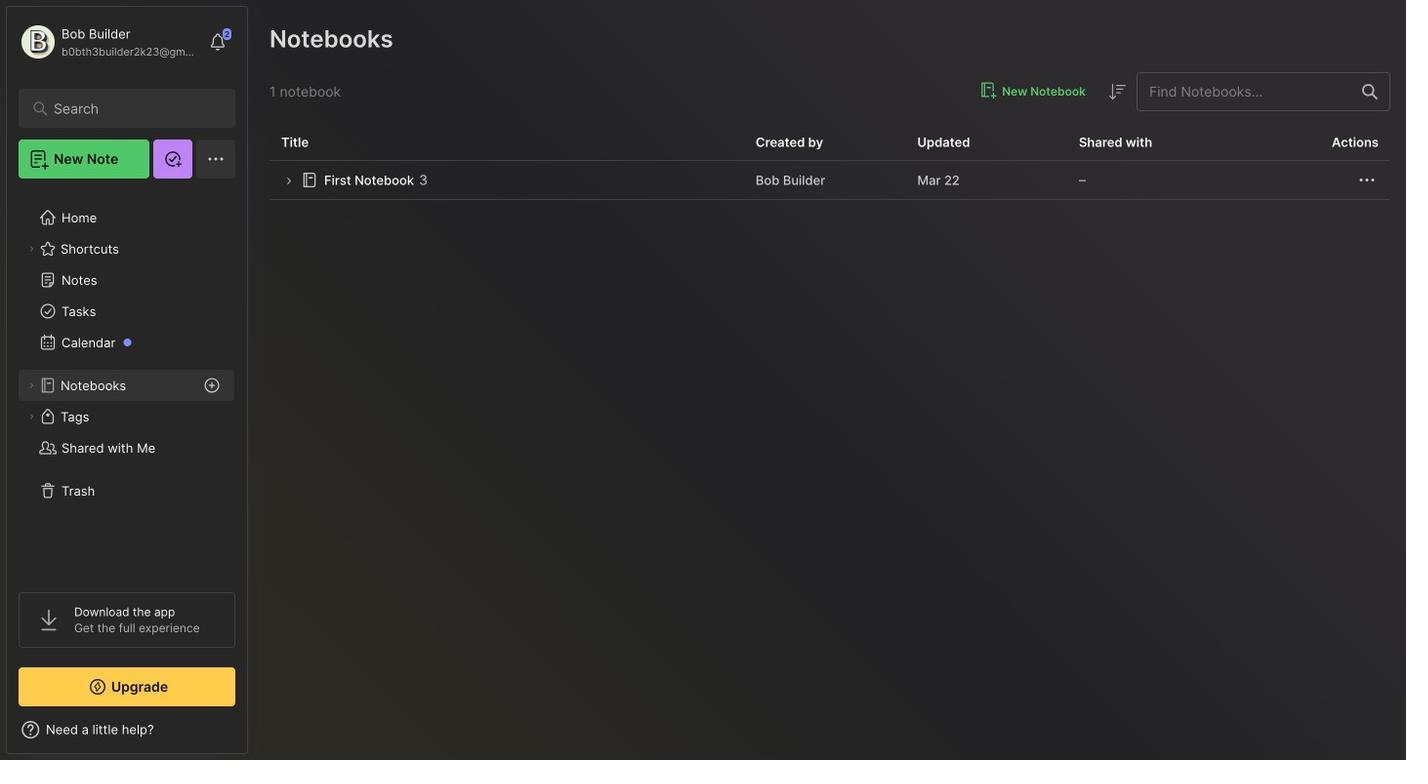 Task type: describe. For each thing, give the bounding box(es) containing it.
Find Notebooks… text field
[[1138, 76, 1351, 108]]

click to collapse image
[[247, 725, 261, 748]]

none search field inside main element
[[54, 97, 209, 120]]

more actions image
[[1356, 168, 1379, 192]]

Account field
[[19, 22, 199, 62]]



Task type: vqa. For each thing, say whether or not it's contained in the screenshot.
Tags button
no



Task type: locate. For each thing, give the bounding box(es) containing it.
tree inside main element
[[7, 190, 247, 575]]

main element
[[0, 0, 254, 761]]

expand notebooks image
[[25, 380, 37, 392]]

row
[[270, 161, 1391, 200]]

tree
[[7, 190, 247, 575]]

None search field
[[54, 97, 209, 120]]

More actions field
[[1356, 168, 1379, 192]]

Search text field
[[54, 100, 209, 118]]

arrow image
[[281, 174, 296, 189]]

Sort field
[[1106, 80, 1129, 104]]

sort options image
[[1106, 80, 1129, 104]]

expand tags image
[[25, 411, 37, 423]]

WHAT'S NEW field
[[7, 715, 247, 746]]



